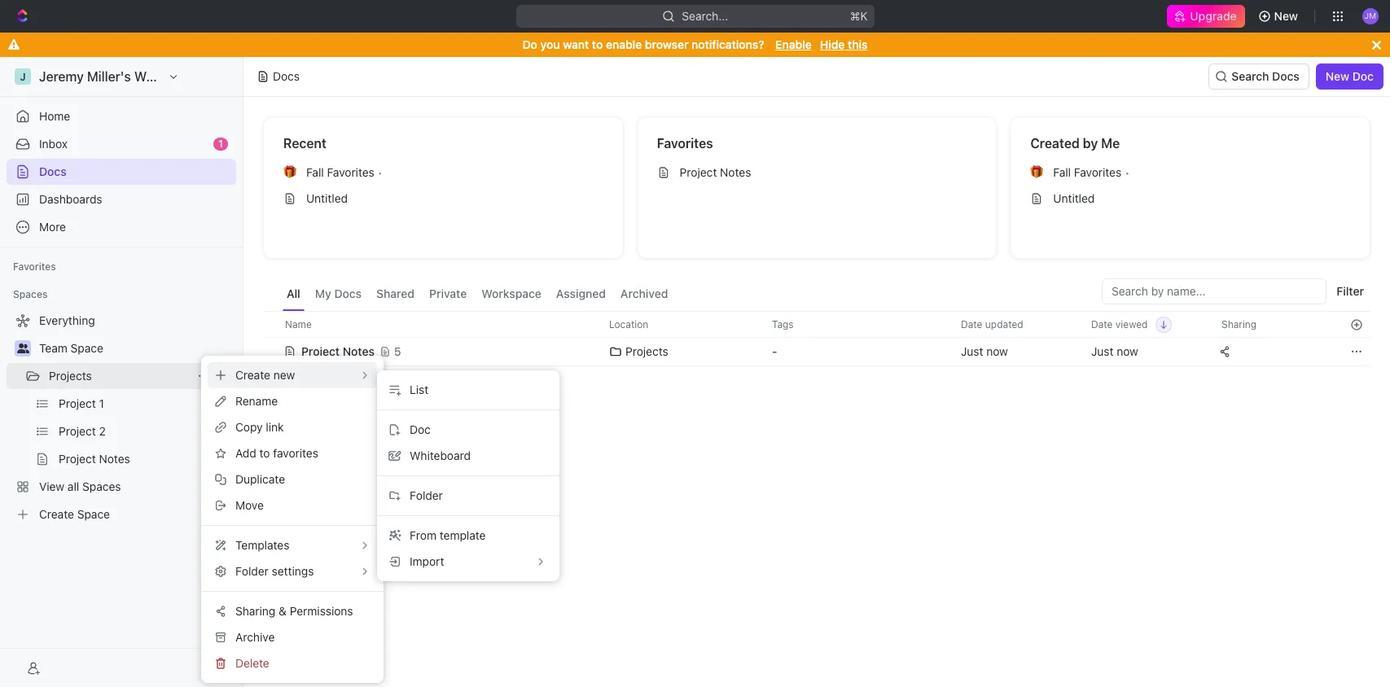 Task type: locate. For each thing, give the bounding box(es) containing it.
1 horizontal spatial just now
[[1092, 345, 1139, 358]]

sharing up archive
[[235, 604, 276, 618]]

untitled link
[[277, 186, 610, 212], [1024, 186, 1357, 212]]

favorites
[[657, 136, 713, 151], [327, 165, 375, 179], [1074, 165, 1122, 179], [13, 261, 56, 273]]

1 horizontal spatial project
[[680, 165, 717, 179]]

doc button
[[384, 417, 553, 443]]

untitled link for created by me
[[1024, 186, 1357, 212]]

me
[[1102, 136, 1120, 151]]

fall for recent
[[306, 165, 324, 179]]

⌘k
[[850, 9, 868, 23]]

• for recent
[[378, 166, 383, 179]]

new for new doc
[[1326, 69, 1350, 83]]

now
[[987, 345, 1008, 358], [1117, 345, 1139, 358]]

copy link link
[[208, 415, 377, 441]]

0 vertical spatial new
[[1275, 9, 1299, 23]]

1 horizontal spatial now
[[1117, 345, 1139, 358]]

2 🎁 from the left
[[1031, 166, 1044, 178]]

fall favorites • down recent
[[306, 165, 383, 179]]

search
[[1232, 69, 1270, 83]]

0 horizontal spatial projects
[[49, 369, 92, 383]]

1 • from the left
[[378, 166, 383, 179]]

0 horizontal spatial untitled
[[306, 191, 348, 205]]

upgrade link
[[1168, 5, 1245, 28]]

row
[[263, 311, 1371, 338], [263, 336, 1371, 368]]

0 horizontal spatial project
[[301, 345, 340, 358]]

import
[[410, 555, 444, 569]]

fall down recent
[[306, 165, 324, 179]]

sharing for sharing
[[1222, 318, 1257, 330]]

fall favorites •
[[306, 165, 383, 179], [1054, 165, 1130, 179]]

row up -
[[263, 311, 1371, 338]]

0 horizontal spatial sharing
[[235, 604, 276, 618]]

2 fall from the left
[[1054, 165, 1071, 179]]

date viewed button
[[1082, 312, 1173, 337]]

date updated button
[[952, 312, 1034, 337]]

sharing
[[1222, 318, 1257, 330], [235, 604, 276, 618]]

2 now from the left
[[1117, 345, 1139, 358]]

0 horizontal spatial fall
[[306, 165, 324, 179]]

my docs
[[315, 287, 362, 301]]

0 horizontal spatial just
[[961, 345, 984, 358]]

tab list
[[283, 279, 672, 311]]

1 untitled from the left
[[306, 191, 348, 205]]

by
[[1083, 136, 1098, 151]]

new for new
[[1275, 9, 1299, 23]]

untitled link for recent
[[277, 186, 610, 212]]

🎁 down recent
[[284, 166, 297, 178]]

to right 'add'
[[260, 446, 270, 460]]

1 vertical spatial sharing
[[235, 604, 276, 618]]

private button
[[425, 279, 471, 311]]

1 vertical spatial new
[[1326, 69, 1350, 83]]

sharing for sharing & permissions
[[235, 604, 276, 618]]

1 horizontal spatial notes
[[720, 165, 751, 179]]

create
[[235, 368, 270, 382]]

spaces
[[13, 288, 48, 301]]

docs right the my
[[334, 287, 362, 301]]

0 vertical spatial project
[[680, 165, 717, 179]]

new up search docs
[[1275, 9, 1299, 23]]

1 horizontal spatial fall
[[1054, 165, 1071, 179]]

just
[[961, 345, 984, 358], [1092, 345, 1114, 358]]

link
[[266, 420, 284, 434]]

1 horizontal spatial projects
[[626, 345, 669, 358]]

projects inside row
[[626, 345, 669, 358]]

row containing name
[[263, 311, 1371, 338]]

doc
[[1353, 69, 1374, 83], [410, 423, 431, 437]]

2 row from the top
[[263, 336, 1371, 368]]

1 horizontal spatial date
[[1092, 318, 1113, 330]]

new right search docs
[[1326, 69, 1350, 83]]

1
[[218, 138, 223, 150]]

dashboards
[[39, 192, 102, 206]]

untitled
[[306, 191, 348, 205], [1054, 191, 1095, 205]]

fall
[[306, 165, 324, 179], [1054, 165, 1071, 179]]

archived button
[[617, 279, 672, 311]]

0 vertical spatial project notes
[[680, 165, 751, 179]]

1 horizontal spatial untitled
[[1054, 191, 1095, 205]]

•
[[378, 166, 383, 179], [1125, 166, 1130, 179]]

0 vertical spatial projects
[[626, 345, 669, 358]]

0 horizontal spatial project notes
[[301, 345, 375, 358]]

date for date updated
[[961, 318, 983, 330]]

project notes
[[680, 165, 751, 179], [301, 345, 375, 358]]

fall down the "created"
[[1054, 165, 1071, 179]]

2 • from the left
[[1125, 166, 1130, 179]]

assigned
[[556, 287, 606, 301]]

1 fall favorites • from the left
[[306, 165, 383, 179]]

fall favorites • for recent
[[306, 165, 383, 179]]

date left viewed
[[1092, 318, 1113, 330]]

just now down date updated button
[[961, 345, 1008, 358]]

0 vertical spatial sharing
[[1222, 318, 1257, 330]]

1 now from the left
[[987, 345, 1008, 358]]

add to favorites
[[235, 446, 318, 460]]

viewed
[[1116, 318, 1148, 330]]

0 horizontal spatial date
[[961, 318, 983, 330]]

1 vertical spatial to
[[260, 446, 270, 460]]

updated
[[986, 318, 1024, 330]]

to
[[592, 37, 603, 51], [260, 446, 270, 460]]

untitled down recent
[[306, 191, 348, 205]]

1 fall from the left
[[306, 165, 324, 179]]

1 🎁 from the left
[[284, 166, 297, 178]]

1 date from the left
[[961, 318, 983, 330]]

just now down date viewed
[[1092, 345, 1139, 358]]

1 horizontal spatial new
[[1326, 69, 1350, 83]]

projects down location
[[626, 345, 669, 358]]

2 untitled link from the left
[[1024, 186, 1357, 212]]

docs up recent
[[273, 69, 300, 83]]

1 vertical spatial projects
[[49, 369, 92, 383]]

delete link
[[208, 651, 377, 677]]

shared button
[[372, 279, 419, 311]]

from template button
[[384, 523, 553, 549]]

fall favorites • down the by
[[1054, 165, 1130, 179]]

1 horizontal spatial untitled link
[[1024, 186, 1357, 212]]

created
[[1031, 136, 1080, 151]]

upgrade
[[1191, 9, 1237, 23]]

1 horizontal spatial sharing
[[1222, 318, 1257, 330]]

1 horizontal spatial just
[[1092, 345, 1114, 358]]

sidebar navigation
[[0, 57, 244, 688]]

copy
[[235, 420, 263, 434]]

sharing down search by name... text box
[[1222, 318, 1257, 330]]

untitled for created by me
[[1054, 191, 1095, 205]]

just down date viewed
[[1092, 345, 1114, 358]]

1 row from the top
[[263, 311, 1371, 338]]

now down date updated button
[[987, 345, 1008, 358]]

folder
[[410, 489, 443, 503]]

fall for created by me
[[1054, 165, 1071, 179]]

new
[[1275, 9, 1299, 23], [1326, 69, 1350, 83]]

just now
[[961, 345, 1008, 358], [1092, 345, 1139, 358]]

1 horizontal spatial to
[[592, 37, 603, 51]]

0 horizontal spatial now
[[987, 345, 1008, 358]]

docs down inbox
[[39, 165, 67, 178]]

1 untitled link from the left
[[277, 186, 610, 212]]

to right want on the left of the page
[[592, 37, 603, 51]]

favorites
[[273, 446, 318, 460]]

1 horizontal spatial fall favorites •
[[1054, 165, 1130, 179]]

0 horizontal spatial just now
[[961, 345, 1008, 358]]

row down tags on the right top of page
[[263, 336, 1371, 368]]

table
[[263, 311, 1371, 368]]

0 horizontal spatial •
[[378, 166, 383, 179]]

🎁 down the "created"
[[1031, 166, 1044, 178]]

location
[[609, 318, 649, 330]]

docs
[[273, 69, 300, 83], [1273, 69, 1300, 83], [39, 165, 67, 178], [334, 287, 362, 301]]

1 vertical spatial notes
[[343, 345, 375, 358]]

0 horizontal spatial doc
[[410, 423, 431, 437]]

2 untitled from the left
[[1054, 191, 1095, 205]]

now down date viewed button
[[1117, 345, 1139, 358]]

tree containing team space
[[7, 308, 236, 528]]

favorites button
[[7, 257, 63, 277]]

cell
[[263, 337, 281, 367]]

list button
[[384, 377, 553, 403]]

move link
[[208, 493, 377, 519]]

date left updated
[[961, 318, 983, 330]]

-
[[772, 345, 778, 358]]

search docs
[[1232, 69, 1300, 83]]

archived
[[621, 287, 668, 301]]

0 horizontal spatial new
[[1275, 9, 1299, 23]]

0 horizontal spatial 🎁
[[284, 166, 297, 178]]

column header
[[263, 311, 281, 338]]

user group image
[[17, 344, 29, 354]]

docs inside tab list
[[334, 287, 362, 301]]

created by me
[[1031, 136, 1120, 151]]

fall favorites • for created by me
[[1054, 165, 1130, 179]]

1 vertical spatial project notes
[[301, 345, 375, 358]]

add
[[235, 446, 256, 460]]

1 horizontal spatial •
[[1125, 166, 1130, 179]]

0 horizontal spatial fall favorites •
[[306, 165, 383, 179]]

1 horizontal spatial 🎁
[[1031, 166, 1044, 178]]

untitled down created by me
[[1054, 191, 1095, 205]]

docs link
[[7, 159, 236, 185]]

1 just from the left
[[961, 345, 984, 358]]

1 vertical spatial project
[[301, 345, 340, 358]]

0 horizontal spatial untitled link
[[277, 186, 610, 212]]

sharing inside row
[[1222, 318, 1257, 330]]

whiteboard button
[[384, 443, 553, 469]]

my
[[315, 287, 331, 301]]

2 date from the left
[[1092, 318, 1113, 330]]

date
[[961, 318, 983, 330], [1092, 318, 1113, 330]]

just down date updated button
[[961, 345, 984, 358]]

tree
[[7, 308, 236, 528]]

notes
[[720, 165, 751, 179], [343, 345, 375, 358]]

this
[[848, 37, 868, 51]]

1 horizontal spatial doc
[[1353, 69, 1374, 83]]

2 fall favorites • from the left
[[1054, 165, 1130, 179]]

project
[[680, 165, 717, 179], [301, 345, 340, 358]]

delete
[[235, 657, 269, 670]]

projects down team space
[[49, 369, 92, 383]]



Task type: vqa. For each thing, say whether or not it's contained in the screenshot.
3 corresponding to 2
no



Task type: describe. For each thing, give the bounding box(es) containing it.
shared
[[376, 287, 415, 301]]

&
[[279, 604, 287, 618]]

archive
[[235, 631, 275, 644]]

table containing project notes
[[263, 311, 1371, 368]]

import button
[[384, 549, 553, 575]]

duplicate
[[235, 473, 285, 486]]

0 vertical spatial doc
[[1353, 69, 1374, 83]]

team space
[[39, 341, 103, 355]]

workspace
[[482, 287, 542, 301]]

name
[[285, 318, 312, 330]]

dashboards link
[[7, 187, 236, 213]]

• for created by me
[[1125, 166, 1130, 179]]

archive link
[[208, 625, 377, 651]]

do you want to enable browser notifications? enable hide this
[[523, 37, 868, 51]]

list
[[410, 383, 429, 397]]

date viewed
[[1092, 318, 1148, 330]]

untitled for recent
[[306, 191, 348, 205]]

folder button
[[384, 483, 553, 509]]

rename
[[235, 394, 278, 408]]

create new button
[[208, 363, 377, 389]]

you
[[541, 37, 560, 51]]

want
[[563, 37, 589, 51]]

template
[[440, 529, 486, 543]]

workspace button
[[478, 279, 546, 311]]

home
[[39, 109, 70, 123]]

copy link
[[235, 420, 284, 434]]

tree inside sidebar navigation
[[7, 308, 236, 528]]

0 horizontal spatial notes
[[343, 345, 375, 358]]

1 vertical spatial doc
[[410, 423, 431, 437]]

add to favorites link
[[208, 441, 377, 467]]

projects link
[[49, 363, 191, 389]]

5
[[394, 345, 401, 358]]

enable
[[606, 37, 642, 51]]

duplicate link
[[208, 467, 377, 493]]

new
[[274, 368, 295, 382]]

create new link
[[208, 363, 377, 389]]

2 just from the left
[[1092, 345, 1114, 358]]

docs inside sidebar navigation
[[39, 165, 67, 178]]

row containing project notes
[[263, 336, 1371, 368]]

2 just now from the left
[[1092, 345, 1139, 358]]

new doc
[[1326, 69, 1374, 83]]

tags
[[772, 318, 794, 330]]

permissions
[[290, 604, 353, 618]]

date updated
[[961, 318, 1024, 330]]

team space link
[[39, 336, 233, 362]]

tab list containing all
[[283, 279, 672, 311]]

do
[[523, 37, 538, 51]]

new doc button
[[1316, 64, 1384, 90]]

new button
[[1252, 3, 1308, 29]]

team
[[39, 341, 67, 355]]

whiteboard
[[410, 449, 471, 463]]

0 horizontal spatial to
[[260, 446, 270, 460]]

hide
[[820, 37, 845, 51]]

all button
[[283, 279, 305, 311]]

from
[[410, 529, 437, 543]]

notifications?
[[692, 37, 765, 51]]

project notes link
[[651, 160, 984, 186]]

1 horizontal spatial project notes
[[680, 165, 751, 179]]

enable
[[776, 37, 812, 51]]

my docs button
[[311, 279, 366, 311]]

🎁 for recent
[[284, 166, 297, 178]]

from template
[[410, 529, 486, 543]]

assigned button
[[552, 279, 610, 311]]

docs right search
[[1273, 69, 1300, 83]]

search...
[[682, 9, 728, 23]]

home link
[[7, 103, 236, 130]]

private
[[429, 287, 467, 301]]

date for date viewed
[[1092, 318, 1113, 330]]

inbox
[[39, 137, 68, 151]]

0 vertical spatial to
[[592, 37, 603, 51]]

sharing & permissions
[[235, 604, 353, 618]]

move
[[235, 499, 264, 512]]

🎁 for created by me
[[1031, 166, 1044, 178]]

search docs button
[[1209, 64, 1310, 90]]

Search by name... text field
[[1112, 279, 1318, 304]]

1 just now from the left
[[961, 345, 1008, 358]]

0 vertical spatial notes
[[720, 165, 751, 179]]

all
[[287, 287, 300, 301]]

projects inside projects link
[[49, 369, 92, 383]]

browser
[[645, 37, 689, 51]]

favorites inside favorites button
[[13, 261, 56, 273]]

sharing & permissions link
[[208, 599, 377, 625]]

recent
[[284, 136, 327, 151]]

space
[[71, 341, 103, 355]]

rename link
[[208, 389, 377, 415]]



